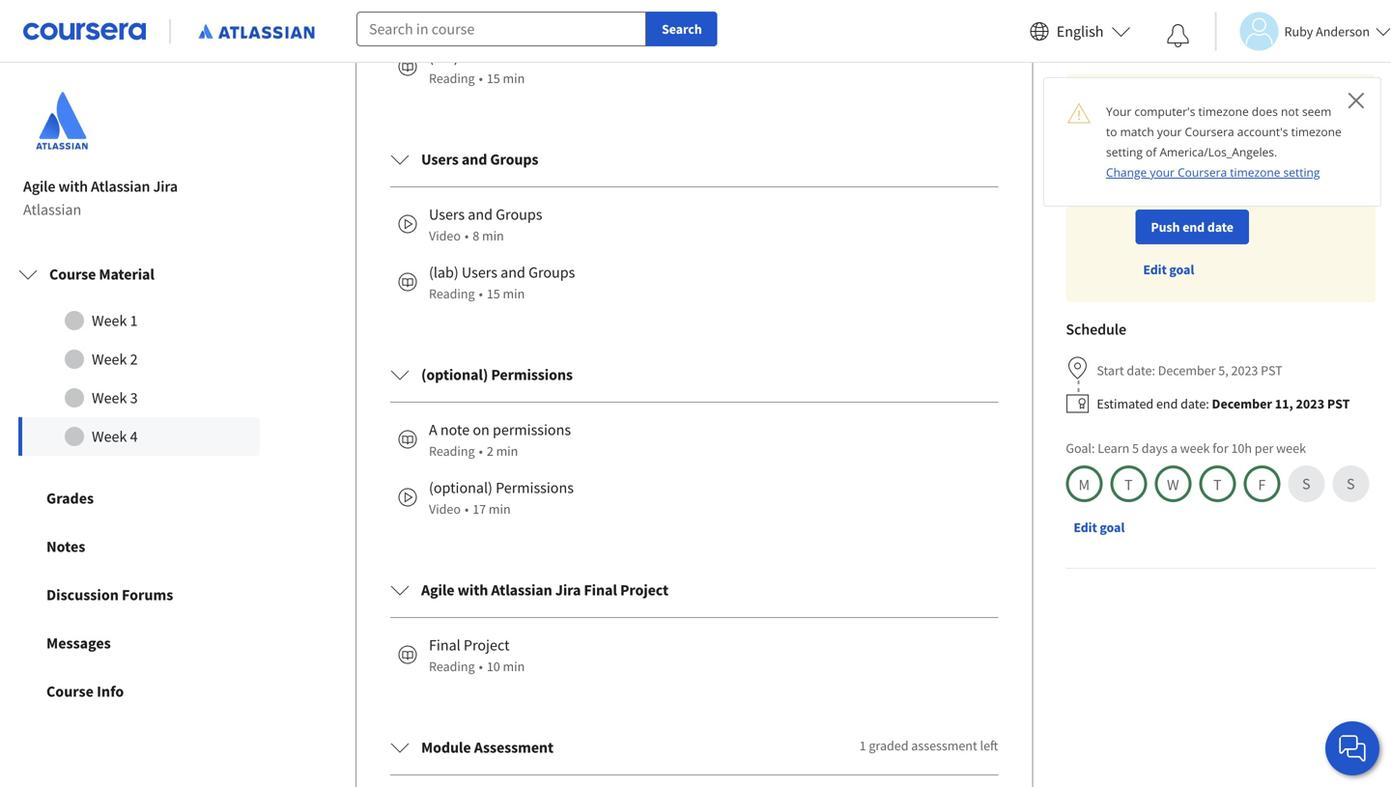 Task type: vqa. For each thing, say whether or not it's contained in the screenshot.
Sunday Element
yes



Task type: describe. For each thing, give the bounding box(es) containing it.
atlassian for agile with atlassian jira atlassian
[[91, 177, 150, 196]]

0 vertical spatial timezone
[[1199, 103, 1250, 119]]

agile for agile with atlassian jira atlassian
[[23, 177, 55, 196]]

min inside (lab) versions reading • 15 min
[[503, 70, 525, 87]]

week 2 link
[[18, 340, 260, 379]]

change your coursera timezone setting link
[[1107, 164, 1321, 180]]

15 inside (lab) versions reading • 15 min
[[487, 70, 500, 87]]

achieve
[[1255, 141, 1298, 159]]

end for date:
[[1157, 395, 1179, 413]]

your
[[1107, 103, 1132, 119]]

tuesday element
[[1114, 469, 1145, 502]]

edit
[[1208, 161, 1231, 178]]

1 horizontal spatial pst
[[1262, 362, 1283, 379]]

1 vertical spatial timezone
[[1292, 124, 1342, 140]]

week for week 2
[[92, 350, 127, 369]]

your up 12/17/2023
[[1158, 124, 1183, 140]]

your computer's timezone does not seem to match your coursera account's timezone setting of america/los_angeles. change your coursera timezone setting
[[1107, 103, 1342, 180]]

• inside (optional) permissions video • 17 min
[[465, 501, 469, 518]]

thursday element
[[1203, 469, 1234, 502]]

users and groups video • 8 min
[[429, 205, 543, 245]]

0 vertical spatial december
[[1159, 362, 1217, 379]]

1 vertical spatial coursera
[[1178, 164, 1228, 180]]

no
[[1136, 122, 1152, 139]]

a
[[429, 421, 438, 440]]

week 2
[[92, 350, 138, 369]]

atlassian for agile with atlassian jira final project
[[491, 581, 553, 600]]

english button
[[1023, 0, 1139, 63]]

reading inside the a note on permissions reading • 2 min
[[429, 443, 475, 460]]

groups for users and groups video • 8 min
[[496, 205, 543, 224]]

permissions for (optional) permissions video • 17 min
[[496, 479, 574, 498]]

forums
[[122, 586, 173, 605]]

week 1 link
[[18, 302, 260, 340]]

monday element
[[1069, 469, 1100, 502]]

goal:
[[1067, 440, 1096, 457]]

friday element
[[1247, 469, 1278, 502]]

assessment
[[474, 739, 554, 758]]

goal for goal: learn 5 days a week for 10h per week
[[1100, 519, 1125, 537]]

project inside final project reading • 10 min
[[464, 636, 510, 655]]

(optional) permissions
[[421, 365, 573, 385]]

wednesday element
[[1158, 469, 1189, 502]]

discussion
[[46, 586, 119, 605]]

a note on permissions reading • 2 min
[[429, 421, 571, 460]]

estimated
[[1097, 395, 1154, 413]]

permissions
[[493, 421, 571, 440]]

course material
[[49, 265, 155, 284]]

also
[[1182, 161, 1206, 178]]

grades
[[46, 489, 94, 509]]

reading inside (lab) versions reading • 15 min
[[429, 70, 475, 87]]

t for tuesday element
[[1125, 476, 1134, 495]]

has
[[1218, 180, 1238, 197]]

2 vertical spatial pst
[[1328, 395, 1351, 413]]

push inside no worries! push your end date to 12/17/2023 pst
[[1204, 122, 1232, 139]]

info
[[97, 683, 124, 702]]

notes
[[46, 538, 85, 557]]

you
[[1152, 92, 1177, 111]]

course info link
[[0, 668, 278, 716]]

module
[[421, 739, 471, 758]]

0 vertical spatial 1
[[130, 311, 138, 331]]

material
[[99, 265, 155, 284]]

computer's
[[1135, 103, 1196, 119]]

more
[[1217, 92, 1252, 111]]

jira for atlassian
[[153, 177, 178, 196]]

12/17/2023
[[1136, 141, 1202, 159]]

week for week 4
[[92, 427, 127, 447]]

seem
[[1303, 103, 1332, 119]]

groups for users and groups
[[490, 150, 539, 169]]

estimated end date: december 11, 2023 pst
[[1097, 395, 1351, 413]]

your up goals
[[1301, 141, 1327, 159]]

america/los_angeles.
[[1160, 144, 1278, 160]]

reading inside '(lab) users and groups reading • 15 min'
[[429, 285, 475, 303]]

(optional) for (optional) permissions
[[421, 365, 488, 385]]

jira for final
[[556, 581, 581, 600]]

for
[[1213, 440, 1229, 457]]

date inside no worries! push your end date to 12/17/2023 pst
[[1287, 122, 1312, 139]]

0 horizontal spatial atlassian
[[23, 200, 81, 219]]

assessment
[[912, 738, 978, 755]]

looks
[[1082, 92, 1122, 111]]

graded
[[869, 738, 909, 755]]

2 week from the left
[[1277, 440, 1307, 457]]

• inside final project reading • 10 min
[[479, 658, 483, 676]]

1 vertical spatial december
[[1213, 395, 1273, 413]]

s for the 'saturday' element
[[1303, 475, 1311, 494]]

0 vertical spatial coursera
[[1186, 124, 1235, 140]]

push end date
[[1152, 219, 1234, 236]]

worries!
[[1155, 122, 1201, 139]]

left
[[981, 738, 999, 755]]

your down the you
[[1136, 180, 1162, 197]]

agile with atlassian jira atlassian
[[23, 177, 178, 219]]

w
[[1168, 476, 1180, 495]]

start date: december 5, 2023 pst
[[1097, 362, 1283, 379]]

video inside "users and groups video • 8 min"
[[429, 227, 461, 245]]

date inside push end date button
[[1208, 219, 1234, 236]]

users inside '(lab) users and groups reading • 15 min'
[[462, 263, 498, 282]]

reading inside final project reading • 10 min
[[429, 658, 475, 676]]

course for course material
[[49, 265, 96, 284]]

learn
[[1098, 440, 1130, 457]]

m
[[1079, 476, 1091, 495]]

goals
[[1311, 161, 1340, 178]]

schedule
[[1164, 180, 1215, 197]]

17
[[473, 501, 486, 518]]

2 vertical spatial timezone
[[1231, 164, 1281, 180]]

s for sunday "element"
[[1348, 475, 1356, 494]]

agile for agile with atlassian jira final project
[[421, 581, 455, 600]]

5
[[1133, 440, 1140, 457]]

agile with atlassian jira final project
[[421, 581, 669, 600]]

edit goal for goal: learn 5 days a week for 10h per week
[[1074, 519, 1125, 537]]

with for agile with atlassian jira atlassian
[[58, 177, 88, 196]]

11,
[[1276, 395, 1294, 413]]

coursera image
[[23, 16, 146, 47]]

• inside "users and groups video • 8 min"
[[465, 227, 469, 245]]

push end date button
[[1136, 210, 1250, 245]]

agile with atlassian jira final project button
[[375, 564, 1014, 618]]

push inside button
[[1152, 219, 1181, 236]]

Search in course text field
[[357, 12, 647, 46]]

t for 'thursday' element on the right bottom of page
[[1214, 476, 1222, 495]]

help center image
[[1342, 738, 1365, 761]]

per
[[1255, 440, 1274, 457]]

time
[[1255, 92, 1286, 111]]

(lab) for (lab) versions
[[429, 47, 459, 67]]

users and groups
[[421, 150, 539, 169]]

users for users and groups
[[421, 150, 459, 169]]

account's
[[1238, 124, 1289, 140]]

grades link
[[0, 475, 278, 523]]

messages
[[46, 634, 111, 654]]

week for week 3
[[92, 389, 127, 408]]

(optional) permissions button
[[375, 348, 1014, 402]]

if
[[1343, 161, 1350, 178]]

1 vertical spatial 2023
[[1297, 395, 1325, 413]]

saturday element
[[1291, 468, 1324, 501]]

can
[[1159, 161, 1180, 178]]

final inside final project reading • 10 min
[[429, 636, 461, 655]]

course info
[[46, 683, 124, 702]]

and inside "users and groups video • 8 min"
[[468, 205, 493, 224]]

15 inside '(lab) users and groups reading • 15 min'
[[487, 285, 500, 303]]

min inside '(lab) users and groups reading • 15 min'
[[503, 285, 525, 303]]

(optional) for (optional) permissions video • 17 min
[[429, 479, 493, 498]]

match
[[1121, 124, 1155, 140]]

1 vertical spatial date:
[[1181, 395, 1210, 413]]

looks like you need more time
[[1082, 92, 1286, 111]]

search button
[[647, 12, 718, 46]]



Task type: locate. For each thing, give the bounding box(es) containing it.
users inside dropdown button
[[421, 150, 459, 169]]

loud megaphone image image
[[1082, 121, 1128, 167]]

chat with us image
[[1338, 734, 1369, 765]]

a
[[1171, 440, 1178, 457]]

edit goal for no worries! push your end date to
[[1144, 261, 1195, 278]]

atlassian down atlassian image
[[91, 177, 150, 196]]

0 vertical spatial pst
[[1205, 141, 1228, 159]]

pst inside no worries! push your end date to 12/17/2023 pst
[[1205, 141, 1228, 159]]

0 vertical spatial 2
[[130, 350, 138, 369]]

1 vertical spatial pst
[[1262, 362, 1283, 379]]

pst
[[1205, 141, 1228, 159], [1262, 362, 1283, 379], [1328, 395, 1351, 413]]

coursera down america/los_angeles.
[[1178, 164, 1228, 180]]

and inside '(lab) users and groups reading • 15 min'
[[501, 263, 526, 282]]

edit for no worries! push your end date to
[[1144, 261, 1167, 278]]

versions
[[462, 47, 516, 67]]

1 vertical spatial push
[[1152, 219, 1181, 236]]

1 vertical spatial edit goal
[[1074, 519, 1125, 537]]

with for agile with atlassian jira final project
[[458, 581, 488, 600]]

10
[[487, 658, 500, 676]]

• inside (lab) versions reading • 15 min
[[479, 70, 483, 87]]

(lab) down "users and groups video • 8 min" on the top of page
[[429, 263, 459, 282]]

pst up the 11,
[[1262, 362, 1283, 379]]

1 horizontal spatial project
[[621, 581, 669, 600]]

jira inside agile with atlassian jira atlassian
[[153, 177, 178, 196]]

messages link
[[0, 620, 278, 668]]

2023
[[1232, 362, 1259, 379], [1297, 395, 1325, 413]]

week inside week 1 link
[[92, 311, 127, 331]]

min down permissions
[[496, 443, 518, 460]]

week left 4
[[92, 427, 127, 447]]

users for users and groups video • 8 min
[[429, 205, 465, 224]]

agile up final project reading • 10 min
[[421, 581, 455, 600]]

s right the 'saturday' element
[[1348, 475, 1356, 494]]

• down 8
[[479, 285, 483, 303]]

min right 8
[[482, 227, 504, 245]]

week left '3'
[[92, 389, 127, 408]]

end down the schedule
[[1183, 219, 1206, 236]]

0 horizontal spatial pst
[[1205, 141, 1228, 159]]

users down users and groups
[[429, 205, 465, 224]]

0 horizontal spatial 1
[[130, 311, 138, 331]]

week
[[1181, 440, 1211, 457], [1277, 440, 1307, 457]]

and up 8
[[468, 205, 493, 224]]

2 reading from the top
[[429, 285, 475, 303]]

3
[[130, 389, 138, 408]]

push down the schedule
[[1152, 219, 1181, 236]]

1 horizontal spatial jira
[[556, 581, 581, 600]]

4
[[130, 427, 138, 447]]

pst up edit
[[1205, 141, 1228, 159]]

not
[[1282, 103, 1300, 119]]

1 vertical spatial end
[[1183, 219, 1206, 236]]

1
[[130, 311, 138, 331], [860, 738, 867, 755]]

4 week from the top
[[92, 427, 127, 447]]

0 horizontal spatial jira
[[153, 177, 178, 196]]

setting down achieve
[[1284, 164, 1321, 180]]

module assessment
[[421, 739, 554, 758]]

1 week from the left
[[1181, 440, 1211, 457]]

date down has
[[1208, 219, 1234, 236]]

1 vertical spatial with
[[458, 581, 488, 600]]

0 vertical spatial agile
[[23, 177, 55, 196]]

1 vertical spatial final
[[429, 636, 461, 655]]

reading down note
[[429, 443, 475, 460]]

with down atlassian image
[[58, 177, 88, 196]]

and achieve your goal. you can also edit your learning goals if your schedule has changed.
[[1136, 141, 1357, 197]]

0 horizontal spatial date:
[[1127, 362, 1156, 379]]

users up "users and groups video • 8 min" on the top of page
[[421, 150, 459, 169]]

1 vertical spatial groups
[[496, 205, 543, 224]]

0 horizontal spatial goal
[[1100, 519, 1125, 537]]

1 vertical spatial date
[[1208, 219, 1234, 236]]

1 horizontal spatial atlassian
[[91, 177, 150, 196]]

(lab) for (lab) users and groups
[[429, 263, 459, 282]]

2 horizontal spatial pst
[[1328, 395, 1351, 413]]

0 horizontal spatial edit goal
[[1074, 519, 1125, 537]]

users inside "users and groups video • 8 min"
[[429, 205, 465, 224]]

2 vertical spatial groups
[[529, 263, 575, 282]]

0 vertical spatial 2023
[[1232, 362, 1259, 379]]

10h
[[1232, 440, 1253, 457]]

t
[[1125, 476, 1134, 495], [1214, 476, 1222, 495]]

1 vertical spatial 2
[[487, 443, 494, 460]]

and down "users and groups video • 8 min" on the top of page
[[501, 263, 526, 282]]

end up achieve
[[1263, 122, 1284, 139]]

groups inside "users and groups video • 8 min"
[[496, 205, 543, 224]]

anderson
[[1317, 23, 1371, 40]]

0 horizontal spatial edit goal button
[[1067, 510, 1133, 545]]

course
[[49, 265, 96, 284], [46, 683, 94, 702]]

0 horizontal spatial 2
[[130, 350, 138, 369]]

0 horizontal spatial project
[[464, 636, 510, 655]]

✕ button
[[1348, 84, 1366, 116]]

project inside dropdown button
[[621, 581, 669, 600]]

edit goal down monday "element"
[[1074, 519, 1125, 537]]

1 horizontal spatial with
[[458, 581, 488, 600]]

2
[[130, 350, 138, 369], [487, 443, 494, 460]]

timezone mismatch warning modal dialog
[[1044, 77, 1382, 207]]

week down week 1
[[92, 350, 127, 369]]

(optional)
[[421, 365, 488, 385], [429, 479, 493, 498]]

reading left the 10
[[429, 658, 475, 676]]

permissions
[[491, 365, 573, 385], [496, 479, 574, 498]]

date: right start
[[1127, 362, 1156, 379]]

video inside (optional) permissions video • 17 min
[[429, 501, 461, 518]]

groups up "users and groups video • 8 min" on the top of page
[[490, 150, 539, 169]]

1 vertical spatial agile
[[421, 581, 455, 600]]

timezone up no worries! push your end date to 12/17/2023 pst
[[1199, 103, 1250, 119]]

ruby
[[1285, 23, 1314, 40]]

video
[[429, 227, 461, 245], [429, 501, 461, 518]]

2 (lab) from the top
[[429, 263, 459, 282]]

1 vertical spatial users
[[429, 205, 465, 224]]

s inside "element"
[[1348, 475, 1356, 494]]

warning image
[[1068, 101, 1091, 125]]

course left info
[[46, 683, 94, 702]]

0 vertical spatial permissions
[[491, 365, 573, 385]]

• left the 10
[[479, 658, 483, 676]]

week
[[92, 311, 127, 331], [92, 350, 127, 369], [92, 389, 127, 408], [92, 427, 127, 447]]

with inside agile with atlassian jira atlassian
[[58, 177, 88, 196]]

• left 17
[[465, 501, 469, 518]]

permissions inside dropdown button
[[491, 365, 573, 385]]

of
[[1146, 144, 1157, 160]]

1 vertical spatial atlassian
[[23, 200, 81, 219]]

2 t from the left
[[1214, 476, 1222, 495]]

0 horizontal spatial agile
[[23, 177, 55, 196]]

groups down users and groups
[[496, 205, 543, 224]]

discussion forums
[[46, 586, 173, 605]]

coursera
[[1186, 124, 1235, 140], [1178, 164, 1228, 180]]

8
[[473, 227, 480, 245]]

1 vertical spatial permissions
[[496, 479, 574, 498]]

jira
[[153, 177, 178, 196], [556, 581, 581, 600]]

min down versions in the left top of the page
[[503, 70, 525, 87]]

min inside "users and groups video • 8 min"
[[482, 227, 504, 245]]

0 horizontal spatial edit
[[1074, 519, 1098, 537]]

(optional) up 17
[[429, 479, 493, 498]]

permissions down permissions
[[496, 479, 574, 498]]

edit goal down push end date
[[1144, 261, 1195, 278]]

• inside '(lab) users and groups reading • 15 min'
[[479, 285, 483, 303]]

timezone down "seem"
[[1292, 124, 1342, 140]]

0 vertical spatial users
[[421, 150, 459, 169]]

final inside dropdown button
[[584, 581, 618, 600]]

(lab) left versions in the left top of the page
[[429, 47, 459, 67]]

week right per
[[1277, 440, 1307, 457]]

timezone
[[1199, 103, 1250, 119], [1292, 124, 1342, 140], [1231, 164, 1281, 180]]

to for your computer's timezone does not seem to match your coursera account's timezone setting of america/los_angeles. change your coursera timezone setting
[[1107, 124, 1118, 140]]

1 video from the top
[[429, 227, 461, 245]]

(lab) versions reading • 15 min
[[429, 47, 525, 87]]

permissions inside (optional) permissions video • 17 min
[[496, 479, 574, 498]]

with inside dropdown button
[[458, 581, 488, 600]]

0 vertical spatial edit goal
[[1144, 261, 1195, 278]]

4 reading from the top
[[429, 658, 475, 676]]

1 vertical spatial 1
[[860, 738, 867, 755]]

t down "for"
[[1214, 476, 1222, 495]]

week inside week 3 link
[[92, 389, 127, 408]]

1 (lab) from the top
[[429, 47, 459, 67]]

0 vertical spatial video
[[429, 227, 461, 245]]

atlassian up course material
[[23, 200, 81, 219]]

week up week 2
[[92, 311, 127, 331]]

date down not
[[1287, 122, 1312, 139]]

learning
[[1262, 161, 1308, 178]]

0 vertical spatial edit
[[1144, 261, 1167, 278]]

• down on
[[479, 443, 483, 460]]

0 horizontal spatial week
[[1181, 440, 1211, 457]]

0 horizontal spatial date
[[1208, 219, 1234, 236]]

1 left graded
[[860, 738, 867, 755]]

0 vertical spatial edit goal button
[[1136, 252, 1203, 287]]

push
[[1204, 122, 1232, 139], [1152, 219, 1181, 236]]

edit goal
[[1144, 261, 1195, 278], [1074, 519, 1125, 537]]

0 horizontal spatial final
[[429, 636, 461, 655]]

1 horizontal spatial push
[[1204, 122, 1232, 139]]

1 horizontal spatial 2
[[487, 443, 494, 460]]

15 down "users and groups video • 8 min" on the top of page
[[487, 285, 500, 303]]

you
[[1136, 161, 1157, 178]]

min inside final project reading • 10 min
[[503, 658, 525, 676]]

with
[[58, 177, 88, 196], [458, 581, 488, 600]]

goal: learn 5 days a week for 10h per week
[[1067, 440, 1307, 457]]

agile inside agile with atlassian jira atlassian
[[23, 177, 55, 196]]

week 3
[[92, 389, 138, 408]]

(lab) inside (lab) versions reading • 15 min
[[429, 47, 459, 67]]

edit down monday "element"
[[1074, 519, 1098, 537]]

15 down versions in the left top of the page
[[487, 70, 500, 87]]

1 horizontal spatial edit
[[1144, 261, 1167, 278]]

(optional) permissions video • 17 min
[[429, 479, 574, 518]]

min inside the a note on permissions reading • 2 min
[[496, 443, 518, 460]]

1 t from the left
[[1125, 476, 1134, 495]]

s left sunday "element"
[[1303, 475, 1311, 494]]

week 4 link
[[18, 418, 260, 456]]

atlassian up final project reading • 10 min
[[491, 581, 553, 600]]

and
[[1231, 141, 1252, 159], [462, 150, 487, 169], [468, 205, 493, 224], [501, 263, 526, 282]]

1 graded assessment left
[[860, 738, 999, 755]]

1 s from the left
[[1303, 475, 1311, 494]]

min
[[503, 70, 525, 87], [482, 227, 504, 245], [503, 285, 525, 303], [496, 443, 518, 460], [489, 501, 511, 518], [503, 658, 525, 676]]

0 vertical spatial setting
[[1107, 144, 1143, 160]]

course inside dropdown button
[[49, 265, 96, 284]]

edit down push end date
[[1144, 261, 1167, 278]]

2 horizontal spatial atlassian
[[491, 581, 553, 600]]

permissions up permissions
[[491, 365, 573, 385]]

video left 17
[[429, 501, 461, 518]]

end inside button
[[1183, 219, 1206, 236]]

end inside no worries! push your end date to 12/17/2023 pst
[[1263, 122, 1284, 139]]

agile
[[23, 177, 55, 196], [421, 581, 455, 600]]

1 vertical spatial (lab)
[[429, 263, 459, 282]]

1 up week 2 link
[[130, 311, 138, 331]]

0 vertical spatial project
[[621, 581, 669, 600]]

your inside no worries! push your end date to 12/17/2023 pst
[[1234, 122, 1260, 139]]

jira inside dropdown button
[[556, 581, 581, 600]]

start
[[1097, 362, 1125, 379]]

agile down atlassian image
[[23, 177, 55, 196]]

1 horizontal spatial edit goal
[[1144, 261, 1195, 278]]

end
[[1263, 122, 1284, 139], [1183, 219, 1206, 236], [1157, 395, 1179, 413]]

groups down "users and groups video • 8 min" on the top of page
[[529, 263, 575, 282]]

timezone down achieve
[[1231, 164, 1281, 180]]

3 week from the top
[[92, 389, 127, 408]]

2 vertical spatial end
[[1157, 395, 1179, 413]]

reading down versions in the left top of the page
[[429, 70, 475, 87]]

users and groups button
[[375, 132, 1014, 187]]

1 reading from the top
[[429, 70, 475, 87]]

goal.
[[1330, 141, 1357, 159]]

15
[[487, 70, 500, 87], [487, 285, 500, 303]]

to down your
[[1107, 124, 1118, 140]]

december
[[1159, 362, 1217, 379], [1213, 395, 1273, 413]]

0 horizontal spatial setting
[[1107, 144, 1143, 160]]

goal down tuesday element
[[1100, 519, 1125, 537]]

0 horizontal spatial with
[[58, 177, 88, 196]]

0 vertical spatial course
[[49, 265, 96, 284]]

users down 8
[[462, 263, 498, 282]]

f
[[1259, 476, 1267, 495]]

1 horizontal spatial end
[[1183, 219, 1206, 236]]

1 vertical spatial (optional)
[[429, 479, 493, 498]]

to inside no worries! push your end date to 12/17/2023 pst
[[1315, 122, 1327, 139]]

atlassian inside dropdown button
[[491, 581, 553, 600]]

to inside your computer's timezone does not seem to match your coursera account's timezone setting of america/los_angeles. change your coursera timezone setting
[[1107, 124, 1118, 140]]

show notifications image
[[1167, 24, 1190, 47]]

0 vertical spatial push
[[1204, 122, 1232, 139]]

and down account's
[[1231, 141, 1252, 159]]

with up final project reading • 10 min
[[458, 581, 488, 600]]

end down start date: december 5, 2023 pst
[[1157, 395, 1179, 413]]

min right 17
[[489, 501, 511, 518]]

1 vertical spatial edit goal button
[[1067, 510, 1133, 545]]

1 horizontal spatial date
[[1287, 122, 1312, 139]]

2 video from the top
[[429, 501, 461, 518]]

edit goal button for no worries! push your end date to
[[1136, 252, 1203, 287]]

1 horizontal spatial goal
[[1170, 261, 1195, 278]]

1 vertical spatial jira
[[556, 581, 581, 600]]

project
[[621, 581, 669, 600], [464, 636, 510, 655]]

2 horizontal spatial end
[[1263, 122, 1284, 139]]

2 s from the left
[[1348, 475, 1356, 494]]

edit goal button down push end date
[[1136, 252, 1203, 287]]

1 vertical spatial setting
[[1284, 164, 1321, 180]]

ruby anderson
[[1285, 23, 1371, 40]]

min down "users and groups video • 8 min" on the top of page
[[503, 285, 525, 303]]

1 week from the top
[[92, 311, 127, 331]]

week for week 1
[[92, 311, 127, 331]]

0 vertical spatial goal
[[1170, 261, 1195, 278]]

1 horizontal spatial date:
[[1181, 395, 1210, 413]]

need
[[1180, 92, 1214, 111]]

0 vertical spatial date:
[[1127, 362, 1156, 379]]

end for date
[[1183, 219, 1206, 236]]

your down does
[[1234, 122, 1260, 139]]

atlassian image
[[23, 82, 101, 160]]

groups
[[490, 150, 539, 169], [496, 205, 543, 224], [529, 263, 575, 282]]

• down versions in the left top of the page
[[479, 70, 483, 87]]

english
[[1057, 22, 1104, 41]]

1 vertical spatial goal
[[1100, 519, 1125, 537]]

changed.
[[1241, 180, 1293, 197]]

days
[[1142, 440, 1169, 457]]

1 horizontal spatial edit goal button
[[1136, 252, 1203, 287]]

search
[[662, 20, 702, 38]]

1 15 from the top
[[487, 70, 500, 87]]

to down "seem"
[[1315, 122, 1327, 139]]

reading down 8
[[429, 285, 475, 303]]

1 vertical spatial video
[[429, 501, 461, 518]]

setting up change
[[1107, 144, 1143, 160]]

edit goal button down monday "element"
[[1067, 510, 1133, 545]]

(lab) users and groups reading • 15 min
[[429, 263, 575, 303]]

week inside week 4 link
[[92, 427, 127, 447]]

min inside (optional) permissions video • 17 min
[[489, 501, 511, 518]]

pst right the 11,
[[1328, 395, 1351, 413]]

groups inside '(lab) users and groups reading • 15 min'
[[529, 263, 575, 282]]

0 vertical spatial final
[[584, 581, 618, 600]]

0 horizontal spatial to
[[1107, 124, 1118, 140]]

and inside and achieve your goal. you can also edit your learning goals if your schedule has changed.
[[1231, 141, 1252, 159]]

1 vertical spatial project
[[464, 636, 510, 655]]

0 vertical spatial atlassian
[[91, 177, 150, 196]]

course left the material
[[49, 265, 96, 284]]

(optional) inside (optional) permissions video • 17 min
[[429, 479, 493, 498]]

0 vertical spatial with
[[58, 177, 88, 196]]

ruby anderson button
[[1216, 12, 1392, 51]]

agile inside agile with atlassian jira final project dropdown button
[[421, 581, 455, 600]]

(lab) inside '(lab) users and groups reading • 15 min'
[[429, 263, 459, 282]]

1 horizontal spatial s
[[1348, 475, 1356, 494]]

0 horizontal spatial push
[[1152, 219, 1181, 236]]

1 horizontal spatial week
[[1277, 440, 1307, 457]]

2 week from the top
[[92, 350, 127, 369]]

1 horizontal spatial setting
[[1284, 164, 1321, 180]]

and inside dropdown button
[[462, 150, 487, 169]]

0 vertical spatial jira
[[153, 177, 178, 196]]

your down of
[[1151, 164, 1175, 180]]

sunday element
[[1335, 468, 1368, 501]]

t down 5
[[1125, 476, 1134, 495]]

s
[[1303, 475, 1311, 494], [1348, 475, 1356, 494]]

(lab)
[[429, 47, 459, 67], [429, 263, 459, 282]]

2 inside the a note on permissions reading • 2 min
[[487, 443, 494, 460]]

0 horizontal spatial 2023
[[1232, 362, 1259, 379]]

no worries! push your end date to 12/17/2023 pst
[[1136, 122, 1327, 159]]

course for course info
[[46, 683, 94, 702]]

•
[[479, 70, 483, 87], [465, 227, 469, 245], [479, 285, 483, 303], [479, 443, 483, 460], [465, 501, 469, 518], [479, 658, 483, 676]]

goal down push end date
[[1170, 261, 1195, 278]]

week 1
[[92, 311, 138, 331]]

2023 right the 11,
[[1297, 395, 1325, 413]]

2 15 from the top
[[487, 285, 500, 303]]

video left 8
[[429, 227, 461, 245]]

1 vertical spatial 15
[[487, 285, 500, 303]]

to for no worries! push your end date to 12/17/2023 pst
[[1315, 122, 1327, 139]]

1 horizontal spatial to
[[1315, 122, 1327, 139]]

and up "users and groups video • 8 min" on the top of page
[[462, 150, 487, 169]]

1 vertical spatial edit
[[1074, 519, 1098, 537]]

2023 right 5, at right
[[1232, 362, 1259, 379]]

0 horizontal spatial end
[[1157, 395, 1179, 413]]

week right a
[[1181, 440, 1211, 457]]

(optional) up note
[[421, 365, 488, 385]]

permissions for (optional) permissions
[[491, 365, 573, 385]]

0 vertical spatial (lab)
[[429, 47, 459, 67]]

discussion forums link
[[0, 571, 278, 620]]

push up america/los_angeles.
[[1204, 122, 1232, 139]]

(optional) inside (optional) permissions dropdown button
[[421, 365, 488, 385]]

december left 5, at right
[[1159, 362, 1217, 379]]

• inside the a note on permissions reading • 2 min
[[479, 443, 483, 460]]

like
[[1125, 92, 1149, 111]]

schedule
[[1067, 320, 1127, 339]]

reading
[[429, 70, 475, 87], [429, 285, 475, 303], [429, 443, 475, 460], [429, 658, 475, 676]]

date: down start date: december 5, 2023 pst
[[1181, 395, 1210, 413]]

edit for goal: learn 5 days a week for 10h per week
[[1074, 519, 1098, 537]]

edit
[[1144, 261, 1167, 278], [1074, 519, 1098, 537]]

edit goal button for goal: learn 5 days a week for 10h per week
[[1067, 510, 1133, 545]]

coursera up america/los_angeles.
[[1186, 124, 1235, 140]]

2 down on
[[487, 443, 494, 460]]

december down 5, at right
[[1213, 395, 1273, 413]]

0 vertical spatial groups
[[490, 150, 539, 169]]

week inside week 2 link
[[92, 350, 127, 369]]

2 up '3'
[[130, 350, 138, 369]]

your up has
[[1233, 161, 1259, 178]]

goal for no worries! push your end date to
[[1170, 261, 1195, 278]]

• left 8
[[465, 227, 469, 245]]

groups inside dropdown button
[[490, 150, 539, 169]]

3 reading from the top
[[429, 443, 475, 460]]

2 vertical spatial atlassian
[[491, 581, 553, 600]]

0 vertical spatial 15
[[487, 70, 500, 87]]

does
[[1253, 103, 1279, 119]]

min right the 10
[[503, 658, 525, 676]]

1 horizontal spatial 1
[[860, 738, 867, 755]]

course material button
[[3, 248, 275, 302]]



